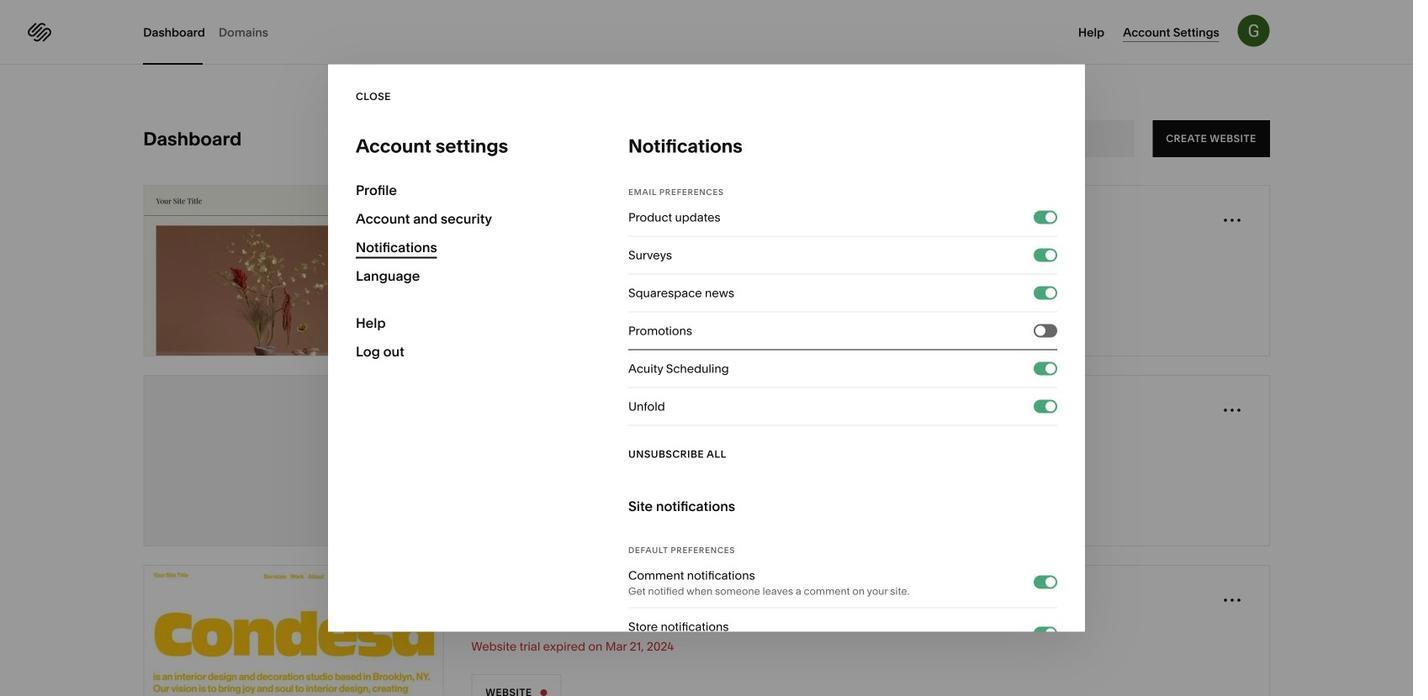 Task type: locate. For each thing, give the bounding box(es) containing it.
Search field
[[994, 130, 1098, 148]]

tab list
[[143, 0, 282, 65]]

None checkbox
[[1036, 326, 1046, 336]]



Task type: vqa. For each thing, say whether or not it's contained in the screenshot.
tab list
yes



